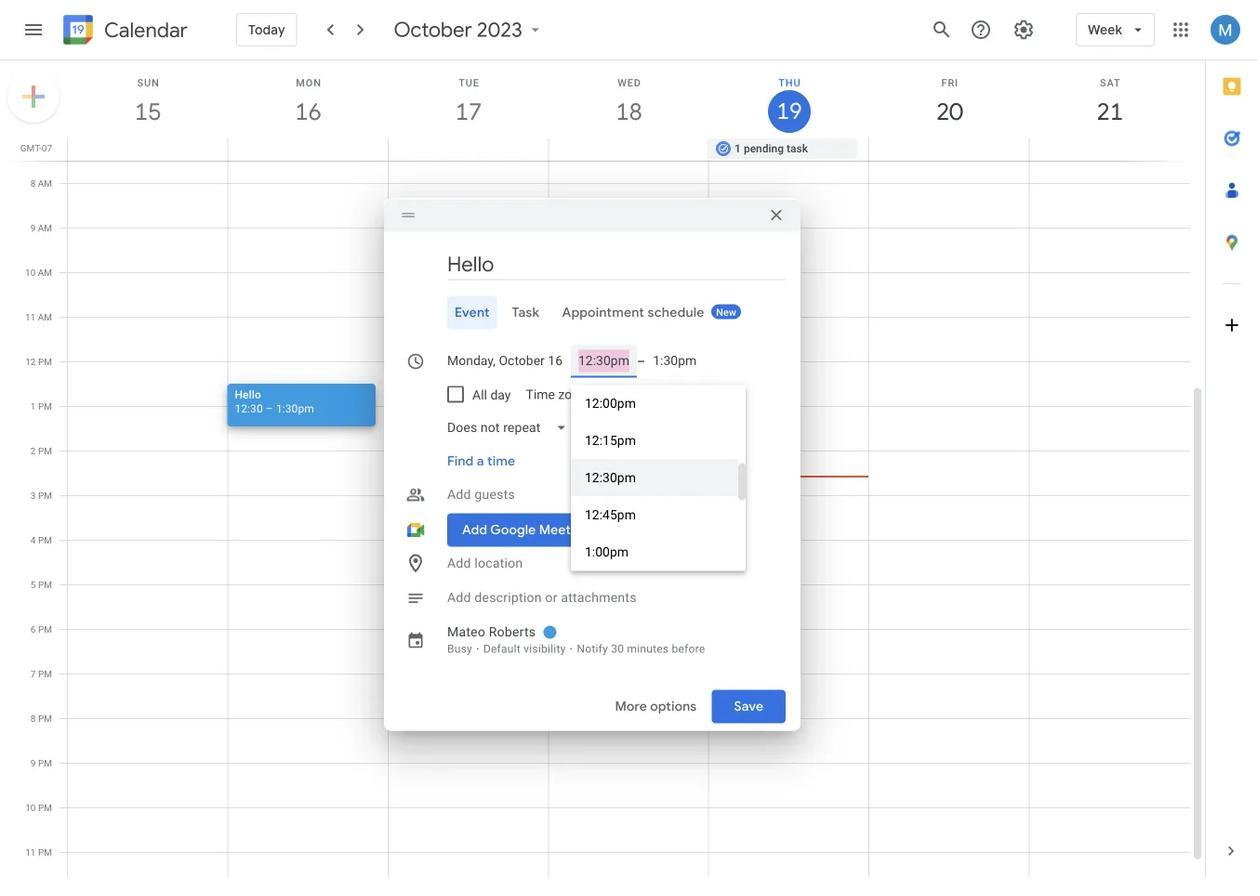 Task type: locate. For each thing, give the bounding box(es) containing it.
pm up the 2 pm
[[38, 401, 52, 412]]

2 8 from the top
[[31, 713, 36, 724]]

pm down '8 pm'
[[38, 758, 52, 769]]

find a time
[[447, 453, 515, 470]]

location
[[475, 556, 523, 571]]

8 pm
[[31, 713, 52, 724]]

11 up 12
[[25, 312, 36, 323]]

add inside dropdown button
[[447, 487, 471, 503]]

1 pm from the top
[[38, 356, 52, 367]]

3 am from the top
[[38, 267, 52, 278]]

minutes
[[627, 643, 669, 656]]

4 pm from the top
[[38, 490, 52, 501]]

6 cell from the left
[[1029, 139, 1189, 161]]

pm up 9 pm on the bottom left of page
[[38, 713, 52, 724]]

pm right 4
[[38, 535, 52, 546]]

7 pm from the top
[[38, 624, 52, 635]]

10 am
[[25, 267, 52, 278]]

add
[[447, 487, 471, 503], [447, 556, 471, 571], [447, 590, 471, 606]]

event
[[455, 305, 490, 321]]

0 vertical spatial 10
[[25, 267, 36, 278]]

time zone
[[526, 387, 586, 402]]

0 horizontal spatial 1
[[31, 401, 36, 412]]

pm right 7
[[38, 669, 52, 680]]

– left the end time text field
[[637, 354, 645, 369]]

zone
[[558, 387, 586, 402]]

1 cell from the left
[[68, 139, 228, 161]]

2 add from the top
[[447, 556, 471, 571]]

4 am from the top
[[38, 312, 52, 323]]

1 vertical spatial 10
[[25, 802, 36, 814]]

before
[[672, 643, 705, 656]]

5 pm from the top
[[38, 535, 52, 546]]

21
[[1096, 96, 1122, 127]]

2 cell from the left
[[228, 139, 388, 161]]

1 vertical spatial add
[[447, 556, 471, 571]]

11 for 11 pm
[[25, 847, 36, 858]]

5 pm
[[31, 579, 52, 590]]

12:45pm
[[585, 508, 636, 523]]

2 11 from the top
[[25, 847, 36, 858]]

9 up 10 am
[[30, 222, 36, 233]]

1:30pm
[[276, 402, 314, 415]]

17
[[454, 96, 481, 127]]

0 vertical spatial add
[[447, 487, 471, 503]]

settings menu image
[[1013, 19, 1035, 41]]

None field
[[440, 411, 582, 445]]

5
[[31, 579, 36, 590]]

appointment
[[562, 305, 644, 321]]

am up 12 pm
[[38, 312, 52, 323]]

am
[[38, 178, 52, 189], [38, 222, 52, 233], [38, 267, 52, 278], [38, 312, 52, 323]]

3 pm
[[31, 490, 52, 501]]

8
[[30, 178, 36, 189], [31, 713, 36, 724]]

2 vertical spatial add
[[447, 590, 471, 606]]

2
[[31, 445, 36, 457]]

2 am from the top
[[38, 222, 52, 233]]

– right the '12:30'
[[266, 402, 273, 415]]

am down 8 am
[[38, 222, 52, 233]]

1 vertical spatial –
[[266, 402, 273, 415]]

pm for 7 pm
[[38, 669, 52, 680]]

1 pending task
[[735, 142, 808, 155]]

add for add description or attachments
[[447, 590, 471, 606]]

add down find
[[447, 487, 471, 503]]

1 for 1 pm
[[31, 401, 36, 412]]

1 pending task button
[[709, 139, 858, 159]]

0 horizontal spatial tab list
[[399, 296, 786, 330]]

pm down 9 pm on the bottom left of page
[[38, 802, 52, 814]]

10 pm from the top
[[38, 758, 52, 769]]

–
[[637, 354, 645, 369], [266, 402, 273, 415]]

pm right 2
[[38, 445, 52, 457]]

appointment schedule
[[562, 305, 704, 321]]

pm for 9 pm
[[38, 758, 52, 769]]

1 vertical spatial 9
[[31, 758, 36, 769]]

sun
[[137, 77, 160, 88]]

hello 12:30 – 1:30pm
[[235, 388, 314, 415]]

8 for 8 pm
[[31, 713, 36, 724]]

2 9 from the top
[[31, 758, 36, 769]]

tab list
[[1206, 60, 1257, 826], [399, 296, 786, 330]]

1 horizontal spatial 1
[[735, 142, 741, 155]]

1:00pm
[[585, 545, 629, 560]]

12:00pm option
[[571, 385, 738, 423]]

10 up 11 pm
[[25, 802, 36, 814]]

or
[[545, 590, 558, 606]]

9 up '10 pm' at the left bottom of the page
[[31, 758, 36, 769]]

9
[[30, 222, 36, 233], [31, 758, 36, 769]]

1
[[735, 142, 741, 155], [31, 401, 36, 412]]

cell down 18 link
[[548, 139, 709, 161]]

am down 9 am
[[38, 267, 52, 278]]

9 pm from the top
[[38, 713, 52, 724]]

1 up 2
[[31, 401, 36, 412]]

9 for 9 pm
[[31, 758, 36, 769]]

description
[[475, 590, 542, 606]]

cell down 20
[[869, 139, 1029, 161]]

mon 16
[[294, 77, 322, 127]]

1 left pending
[[735, 142, 741, 155]]

0 vertical spatial 11
[[25, 312, 36, 323]]

1 vertical spatial 1
[[31, 401, 36, 412]]

pm right 6
[[38, 624, 52, 635]]

week
[[1088, 21, 1122, 38]]

notify
[[577, 643, 608, 656]]

3 pm from the top
[[38, 445, 52, 457]]

10 up 11 am
[[25, 267, 36, 278]]

start time list box
[[571, 385, 746, 571]]

am down 07
[[38, 178, 52, 189]]

cell down 16 link
[[228, 139, 388, 161]]

pm right 5
[[38, 579, 52, 590]]

1 9 from the top
[[30, 222, 36, 233]]

1 10 from the top
[[25, 267, 36, 278]]

notify 30 minutes before
[[577, 643, 705, 656]]

4 pm
[[31, 535, 52, 546]]

to element
[[637, 354, 645, 369]]

8 down 7
[[31, 713, 36, 724]]

thu 19
[[775, 77, 801, 126]]

16 link
[[287, 90, 330, 133]]

1 am from the top
[[38, 178, 52, 189]]

find
[[447, 453, 474, 470]]

grid
[[0, 60, 1205, 878]]

16
[[294, 96, 320, 127]]

pm down '10 pm' at the left bottom of the page
[[38, 847, 52, 858]]

11 for 11 am
[[25, 312, 36, 323]]

1 for 1 pending task
[[735, 142, 741, 155]]

pm right "3"
[[38, 490, 52, 501]]

1 vertical spatial 8
[[31, 713, 36, 724]]

1 11 from the top
[[25, 312, 36, 323]]

19
[[775, 97, 801, 126]]

thu
[[779, 77, 801, 88]]

19 link
[[768, 90, 811, 133]]

0 vertical spatial 1
[[735, 142, 741, 155]]

add location
[[447, 556, 523, 571]]

12:00pm
[[585, 396, 636, 411]]

am for 9 am
[[38, 222, 52, 233]]

1 inside button
[[735, 142, 741, 155]]

12:15pm option
[[571, 423, 738, 460]]

task
[[512, 305, 540, 321]]

add left location at the bottom left
[[447, 556, 471, 571]]

9 am
[[30, 222, 52, 233]]

mateo roberts
[[447, 625, 536, 640]]

add description or attachments
[[447, 590, 637, 606]]

Start time text field
[[578, 350, 630, 372]]

12:15pm
[[585, 433, 636, 449]]

sat 21
[[1096, 77, 1122, 127]]

07
[[42, 142, 52, 153]]

pm right 12
[[38, 356, 52, 367]]

0 vertical spatial 9
[[30, 222, 36, 233]]

1 vertical spatial 11
[[25, 847, 36, 858]]

today button
[[236, 7, 297, 52]]

9 for 9 am
[[30, 222, 36, 233]]

11 pm from the top
[[38, 802, 52, 814]]

8 pm from the top
[[38, 669, 52, 680]]

12:30
[[235, 402, 263, 415]]

default visibility
[[483, 643, 566, 656]]

1 8 from the top
[[30, 178, 36, 189]]

6 pm from the top
[[38, 579, 52, 590]]

am for 8 am
[[38, 178, 52, 189]]

18 link
[[608, 90, 650, 133]]

20
[[935, 96, 962, 127]]

3 add from the top
[[447, 590, 471, 606]]

find a time button
[[440, 445, 523, 478]]

0 horizontal spatial –
[[266, 402, 273, 415]]

1 pending task row
[[60, 139, 1205, 161]]

cell down 17 "link"
[[388, 139, 548, 161]]

0 vertical spatial –
[[637, 354, 645, 369]]

0 vertical spatial 8
[[30, 178, 36, 189]]

1 add from the top
[[447, 487, 471, 503]]

calendar element
[[60, 11, 188, 52]]

calendar
[[104, 17, 188, 43]]

9 pm
[[31, 758, 52, 769]]

add for add guests
[[447, 487, 471, 503]]

pm for 5 pm
[[38, 579, 52, 590]]

2 10 from the top
[[25, 802, 36, 814]]

12 pm from the top
[[38, 847, 52, 858]]

4 cell from the left
[[548, 139, 709, 161]]

1 horizontal spatial tab list
[[1206, 60, 1257, 826]]

11
[[25, 312, 36, 323], [25, 847, 36, 858]]

11 down '10 pm' at the left bottom of the page
[[25, 847, 36, 858]]

gmt-
[[20, 142, 42, 153]]

main drawer image
[[22, 19, 45, 41]]

add up the mateo
[[447, 590, 471, 606]]

new element
[[711, 305, 741, 319]]

mateo
[[447, 625, 485, 640]]

1 horizontal spatial –
[[637, 354, 645, 369]]

grid containing 15
[[0, 60, 1205, 878]]

pm
[[38, 356, 52, 367], [38, 401, 52, 412], [38, 445, 52, 457], [38, 490, 52, 501], [38, 535, 52, 546], [38, 579, 52, 590], [38, 624, 52, 635], [38, 669, 52, 680], [38, 713, 52, 724], [38, 758, 52, 769], [38, 802, 52, 814], [38, 847, 52, 858]]

10 pm
[[25, 802, 52, 814]]

cell down 15 link
[[68, 139, 228, 161]]

cell
[[68, 139, 228, 161], [228, 139, 388, 161], [388, 139, 548, 161], [548, 139, 709, 161], [869, 139, 1029, 161], [1029, 139, 1189, 161]]

schedule
[[648, 305, 704, 321]]

8 down the gmt- at the top of the page
[[30, 178, 36, 189]]

tue
[[459, 77, 480, 88]]

october 2023
[[394, 17, 523, 43]]

task button
[[505, 296, 547, 330]]

cell down 21
[[1029, 139, 1189, 161]]

2 pm from the top
[[38, 401, 52, 412]]

21 link
[[1089, 90, 1131, 133]]



Task type: vqa. For each thing, say whether or not it's contained in the screenshot.


Task type: describe. For each thing, give the bounding box(es) containing it.
20 link
[[928, 90, 971, 133]]

pm for 10 pm
[[38, 802, 52, 814]]

11 pm
[[25, 847, 52, 858]]

12:30pm
[[585, 471, 636, 486]]

18
[[615, 96, 641, 127]]

7
[[31, 669, 36, 680]]

15 link
[[127, 90, 169, 133]]

10 for 10 pm
[[25, 802, 36, 814]]

Start date text field
[[447, 350, 563, 372]]

sat
[[1100, 77, 1121, 88]]

all
[[472, 387, 487, 402]]

3
[[31, 490, 36, 501]]

day
[[490, 387, 511, 402]]

sun 15
[[134, 77, 160, 127]]

pending
[[744, 142, 784, 155]]

a
[[477, 453, 484, 470]]

all day
[[472, 387, 511, 402]]

new
[[716, 307, 736, 318]]

2023
[[477, 17, 523, 43]]

fri
[[942, 77, 959, 88]]

pm for 2 pm
[[38, 445, 52, 457]]

End time text field
[[653, 350, 698, 372]]

11 am
[[25, 312, 52, 323]]

busy
[[447, 643, 472, 656]]

wed 18
[[615, 77, 641, 127]]

time
[[487, 453, 515, 470]]

today
[[248, 21, 285, 38]]

time zone button
[[518, 378, 594, 411]]

roberts
[[489, 625, 536, 640]]

mon
[[296, 77, 322, 88]]

pm for 12 pm
[[38, 356, 52, 367]]

12 pm
[[25, 356, 52, 367]]

gmt-07
[[20, 142, 52, 153]]

12:30pm option
[[571, 460, 738, 497]]

12
[[25, 356, 36, 367]]

hello
[[235, 388, 261, 401]]

5 cell from the left
[[869, 139, 1029, 161]]

10 for 10 am
[[25, 267, 36, 278]]

pm for 4 pm
[[38, 535, 52, 546]]

6
[[31, 624, 36, 635]]

fri 20
[[935, 77, 962, 127]]

tue 17
[[454, 77, 481, 127]]

pm for 1 pm
[[38, 401, 52, 412]]

am for 10 am
[[38, 267, 52, 278]]

calendar heading
[[100, 17, 188, 43]]

tab list containing event
[[399, 296, 786, 330]]

30
[[611, 643, 624, 656]]

4
[[31, 535, 36, 546]]

pm for 11 pm
[[38, 847, 52, 858]]

1:00pm option
[[571, 534, 738, 571]]

wed
[[618, 77, 641, 88]]

october 2023 button
[[387, 17, 552, 43]]

8 am
[[30, 178, 52, 189]]

2 pm
[[31, 445, 52, 457]]

6 pm
[[31, 624, 52, 635]]

october
[[394, 17, 472, 43]]

12:45pm option
[[571, 497, 738, 534]]

pm for 3 pm
[[38, 490, 52, 501]]

visibility
[[524, 643, 566, 656]]

3 cell from the left
[[388, 139, 548, 161]]

– inside the hello 12:30 – 1:30pm
[[266, 402, 273, 415]]

am for 11 am
[[38, 312, 52, 323]]

7 pm
[[31, 669, 52, 680]]

week button
[[1076, 7, 1155, 52]]

8 for 8 am
[[30, 178, 36, 189]]

task
[[787, 142, 808, 155]]

pm for 6 pm
[[38, 624, 52, 635]]

time
[[526, 387, 555, 402]]

add guests button
[[440, 478, 786, 512]]

attachments
[[561, 590, 637, 606]]

Add title text field
[[447, 251, 786, 278]]

guests
[[475, 487, 515, 503]]

15
[[134, 96, 160, 127]]

pm for 8 pm
[[38, 713, 52, 724]]

event button
[[447, 296, 497, 330]]

add for add location
[[447, 556, 471, 571]]

17 link
[[447, 90, 490, 133]]

1 pm
[[31, 401, 52, 412]]

add guests
[[447, 487, 515, 503]]



